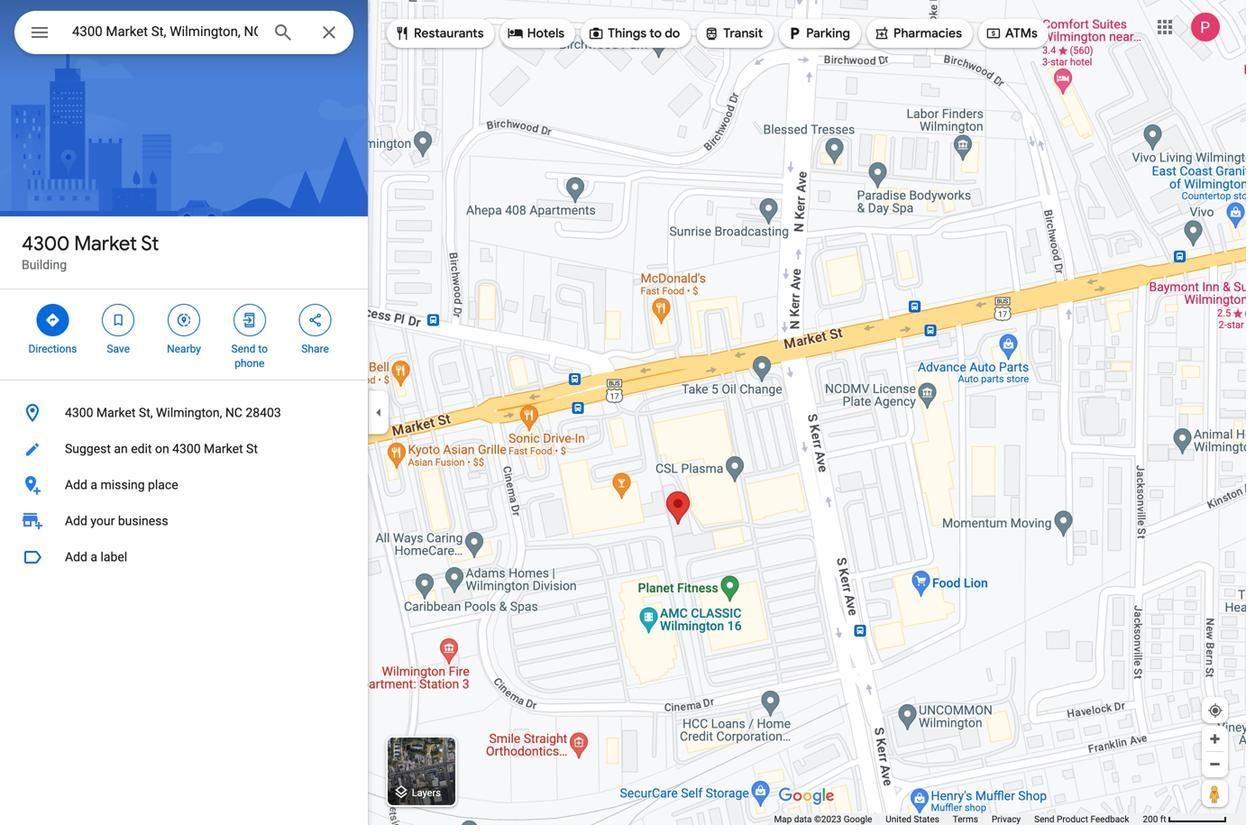 Task type: vqa. For each thing, say whether or not it's contained in the screenshot.
the top VIE
no



Task type: locate. For each thing, give the bounding box(es) containing it.
building
[[22, 258, 67, 272]]

1 horizontal spatial send
[[1035, 814, 1055, 825]]

send up phone at left
[[231, 343, 256, 355]]

add a label button
[[0, 539, 368, 575]]

united states
[[886, 814, 940, 825]]

0 vertical spatial to
[[650, 25, 662, 41]]

atms
[[1006, 25, 1038, 41]]

send for send product feedback
[[1035, 814, 1055, 825]]

on
[[155, 442, 169, 456]]

footer
[[774, 814, 1143, 825]]

4300
[[22, 231, 70, 256], [65, 405, 93, 420], [172, 442, 201, 456]]

data
[[794, 814, 812, 825]]

1 a from the top
[[91, 478, 97, 492]]

1 vertical spatial a
[[91, 550, 97, 565]]

add inside 'link'
[[65, 514, 87, 529]]

send left product
[[1035, 814, 1055, 825]]

market for st
[[74, 231, 137, 256]]

share
[[302, 343, 329, 355]]

nc
[[225, 405, 243, 420]]

0 vertical spatial market
[[74, 231, 137, 256]]

0 horizontal spatial st
[[141, 231, 159, 256]]

1 vertical spatial st
[[246, 442, 258, 456]]

2 add from the top
[[65, 514, 87, 529]]

st
[[141, 231, 159, 256], [246, 442, 258, 456]]

0 vertical spatial 4300
[[22, 231, 70, 256]]

market left st, on the left of the page
[[96, 405, 136, 420]]

a
[[91, 478, 97, 492], [91, 550, 97, 565]]

add a missing place
[[65, 478, 178, 492]]

0 vertical spatial st
[[141, 231, 159, 256]]

 restaurants
[[394, 23, 484, 43]]

a left label
[[91, 550, 97, 565]]

st inside "suggest an edit on 4300 market st" button
[[246, 442, 258, 456]]

market
[[74, 231, 137, 256], [96, 405, 136, 420], [204, 442, 243, 456]]


[[986, 23, 1002, 43]]

market down "nc"
[[204, 442, 243, 456]]

send inside button
[[1035, 814, 1055, 825]]

add your business
[[65, 514, 168, 529]]

business
[[118, 514, 168, 529]]

suggest
[[65, 442, 111, 456]]


[[394, 23, 410, 43]]

a inside add a label button
[[91, 550, 97, 565]]

add your business link
[[0, 503, 368, 539]]

feedback
[[1091, 814, 1130, 825]]

0 vertical spatial send
[[231, 343, 256, 355]]

1 add from the top
[[65, 478, 87, 492]]

1 vertical spatial send
[[1035, 814, 1055, 825]]

28403
[[246, 405, 281, 420]]

send inside send to phone
[[231, 343, 256, 355]]

 pharmacies
[[874, 23, 962, 43]]

terms
[[953, 814, 978, 825]]

to inside  things to do
[[650, 25, 662, 41]]

4300 up building
[[22, 231, 70, 256]]

 atms
[[986, 23, 1038, 43]]

4300 for st,
[[65, 405, 93, 420]]

1 vertical spatial market
[[96, 405, 136, 420]]

privacy button
[[992, 814, 1021, 825]]

4300 right on
[[172, 442, 201, 456]]

market up 
[[74, 231, 137, 256]]

to up phone at left
[[258, 343, 268, 355]]

2 vertical spatial add
[[65, 550, 87, 565]]

a for missing
[[91, 478, 97, 492]]

add left your
[[65, 514, 87, 529]]

4300 inside 4300 market st building
[[22, 231, 70, 256]]

 search field
[[14, 11, 354, 58]]

to
[[650, 25, 662, 41], [258, 343, 268, 355]]

show your location image
[[1208, 703, 1224, 719]]

add left label
[[65, 550, 87, 565]]

send
[[231, 343, 256, 355], [1035, 814, 1055, 825]]

3 add from the top
[[65, 550, 87, 565]]

a inside add a missing place button
[[91, 478, 97, 492]]

0 horizontal spatial to
[[258, 343, 268, 355]]

suggest an edit on 4300 market st
[[65, 442, 258, 456]]

None field
[[72, 21, 258, 42]]

2 vertical spatial market
[[204, 442, 243, 456]]

market inside 4300 market st building
[[74, 231, 137, 256]]

add down suggest
[[65, 478, 87, 492]]

0 horizontal spatial send
[[231, 343, 256, 355]]

st inside 4300 market st building
[[141, 231, 159, 256]]

zoom out image
[[1209, 758, 1222, 771]]

states
[[914, 814, 940, 825]]

a left missing
[[91, 478, 97, 492]]

2 a from the top
[[91, 550, 97, 565]]

pharmacies
[[894, 25, 962, 41]]

200 ft button
[[1143, 814, 1228, 825]]

1 horizontal spatial to
[[650, 25, 662, 41]]

market for st,
[[96, 405, 136, 420]]

4300 up suggest
[[65, 405, 93, 420]]

1 horizontal spatial st
[[246, 442, 258, 456]]

collapse side panel image
[[369, 403, 389, 423]]

 button
[[14, 11, 65, 58]]

google account: payton hansen  
(payton.hansen@adept.ai) image
[[1191, 13, 1220, 42]]

1 vertical spatial to
[[258, 343, 268, 355]]

united states button
[[886, 814, 940, 825]]

add
[[65, 478, 87, 492], [65, 514, 87, 529], [65, 550, 87, 565]]

google maps element
[[0, 0, 1246, 825]]

actions for 4300 market st region
[[0, 290, 368, 380]]

1 vertical spatial 4300
[[65, 405, 93, 420]]

footer containing map data ©2023 google
[[774, 814, 1143, 825]]

0 vertical spatial add
[[65, 478, 87, 492]]

1 vertical spatial add
[[65, 514, 87, 529]]

0 vertical spatial a
[[91, 478, 97, 492]]

add a label
[[65, 550, 127, 565]]

to left do
[[650, 25, 662, 41]]

nearby
[[167, 343, 201, 355]]

google
[[844, 814, 872, 825]]



Task type: describe. For each thing, give the bounding box(es) containing it.
map
[[774, 814, 792, 825]]

4300 market st, wilmington, nc 28403
[[65, 405, 281, 420]]

place
[[148, 478, 178, 492]]

privacy
[[992, 814, 1021, 825]]


[[110, 310, 126, 330]]

4300 market st, wilmington, nc 28403 button
[[0, 395, 368, 431]]

footer inside google maps 'element'
[[774, 814, 1143, 825]]

2 vertical spatial 4300
[[172, 442, 201, 456]]

restaurants
[[414, 25, 484, 41]]

©2023
[[814, 814, 842, 825]]

add for add your business
[[65, 514, 87, 529]]


[[704, 23, 720, 43]]

do
[[665, 25, 680, 41]]

send product feedback
[[1035, 814, 1130, 825]]

send to phone
[[231, 343, 268, 370]]

directions
[[28, 343, 77, 355]]

200 ft
[[1143, 814, 1167, 825]]

zoom in image
[[1209, 732, 1222, 746]]

add a missing place button
[[0, 467, 368, 503]]

 parking
[[787, 23, 851, 43]]

phone
[[235, 357, 265, 370]]

200
[[1143, 814, 1158, 825]]

label
[[101, 550, 127, 565]]

layers
[[412, 788, 441, 799]]

send for send to phone
[[231, 343, 256, 355]]

save
[[107, 343, 130, 355]]

add for add a label
[[65, 550, 87, 565]]

4300 Market St, Wilmington, NC 28403 field
[[14, 11, 354, 54]]

4300 for st
[[22, 231, 70, 256]]

st,
[[139, 405, 153, 420]]


[[307, 310, 323, 330]]

send product feedback button
[[1035, 814, 1130, 825]]

to inside send to phone
[[258, 343, 268, 355]]

product
[[1057, 814, 1089, 825]]


[[507, 23, 524, 43]]

suggest an edit on 4300 market st button
[[0, 431, 368, 467]]


[[29, 19, 51, 46]]

a for label
[[91, 550, 97, 565]]

4300 market st building
[[22, 231, 159, 272]]


[[787, 23, 803, 43]]

things
[[608, 25, 647, 41]]

 transit
[[704, 23, 763, 43]]

your
[[91, 514, 115, 529]]

map data ©2023 google
[[774, 814, 872, 825]]

 hotels
[[507, 23, 565, 43]]

an
[[114, 442, 128, 456]]

ft
[[1161, 814, 1167, 825]]

terms button
[[953, 814, 978, 825]]


[[588, 23, 604, 43]]

show street view coverage image
[[1202, 780, 1228, 807]]

united
[[886, 814, 912, 825]]

transit
[[724, 25, 763, 41]]


[[176, 310, 192, 330]]

 things to do
[[588, 23, 680, 43]]

parking
[[806, 25, 851, 41]]


[[242, 310, 258, 330]]

edit
[[131, 442, 152, 456]]

hotels
[[527, 25, 565, 41]]

wilmington,
[[156, 405, 222, 420]]


[[45, 310, 61, 330]]

none field inside 4300 market st, wilmington, nc 28403 field
[[72, 21, 258, 42]]

missing
[[101, 478, 145, 492]]

4300 market st main content
[[0, 0, 368, 825]]


[[874, 23, 890, 43]]

add for add a missing place
[[65, 478, 87, 492]]



